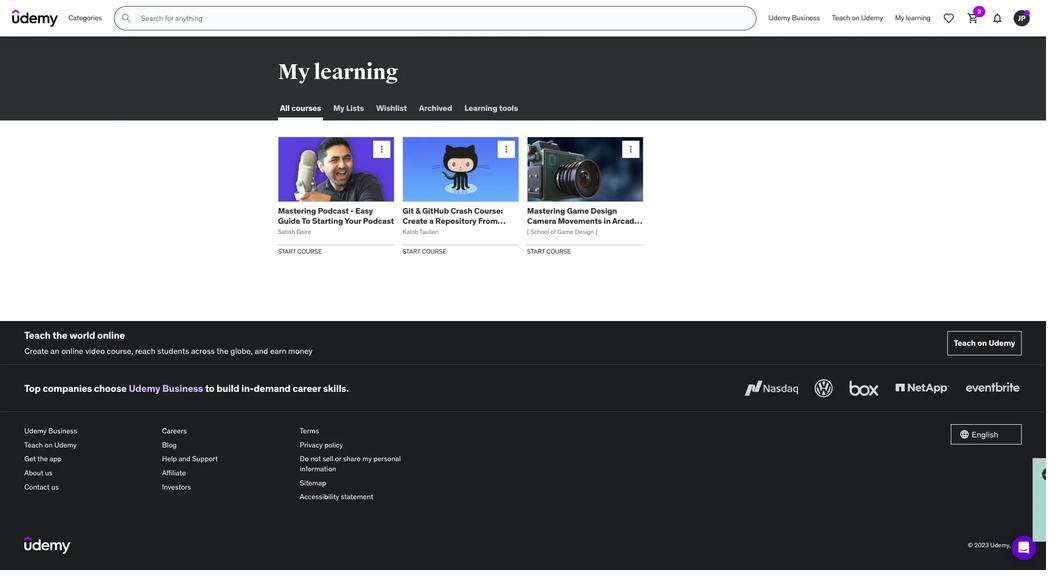 Task type: vqa. For each thing, say whether or not it's contained in the screenshot.
Careers
yes



Task type: locate. For each thing, give the bounding box(es) containing it.
start course down of
[[527, 247, 571, 255]]

game
[[567, 206, 589, 216], [557, 228, 574, 235]]

jp
[[1018, 13, 1026, 23]]

choose
[[94, 382, 127, 394]]

2 horizontal spatial my
[[895, 13, 904, 22]]

3 course from the left
[[547, 247, 571, 255]]

2 horizontal spatial on
[[978, 338, 987, 348]]

contact us link
[[24, 480, 154, 494]]

mastering
[[278, 206, 316, 216], [527, 206, 565, 216]]

all courses link
[[278, 96, 323, 121]]

0 vertical spatial my
[[895, 13, 904, 22]]

start for git & github crash course: create a repository from scratch!
[[403, 247, 421, 255]]

design down movements
[[575, 228, 594, 235]]

1 horizontal spatial teach on udemy
[[954, 338, 1015, 348]]

about us link
[[24, 466, 154, 480]]

1 vertical spatial online
[[61, 346, 83, 356]]

2 course from the left
[[422, 247, 447, 255]]

0 horizontal spatial course
[[297, 247, 322, 255]]

top companies choose udemy business to build in-demand career skills.
[[24, 382, 349, 394]]

course options image for mastering podcast -  easy guide to starting your podcast
[[377, 144, 387, 154]]

&
[[416, 206, 421, 216]]

0 vertical spatial design
[[591, 206, 617, 216]]

2 horizontal spatial course
[[547, 247, 571, 255]]

my left lists
[[333, 103, 345, 113]]

2 horizontal spatial the
[[217, 346, 229, 356]]

1 start from the left
[[278, 247, 296, 255]]

start
[[278, 247, 296, 255], [403, 247, 421, 255], [527, 247, 545, 255]]

learning left wishlist image on the top of the page
[[906, 13, 931, 22]]

game up [ school of game design ]
[[567, 206, 589, 216]]

1 horizontal spatial business
[[162, 382, 203, 394]]

Search for anything text field
[[139, 10, 744, 27]]

teach on udemy
[[832, 13, 883, 22], [954, 338, 1015, 348]]

create up kalob
[[403, 216, 428, 226]]

course options image
[[377, 144, 387, 154], [626, 144, 636, 154]]

do not sell or share my personal information button
[[300, 452, 429, 476]]

the right get
[[37, 455, 48, 464]]

0 horizontal spatial start
[[278, 247, 296, 255]]

udemy
[[769, 13, 791, 22], [861, 13, 883, 22], [989, 338, 1015, 348], [129, 382, 160, 394], [24, 427, 47, 436], [54, 441, 77, 450]]

privacy policy link
[[300, 439, 429, 452]]

teach
[[832, 13, 850, 22], [24, 329, 51, 341], [954, 338, 976, 348], [24, 441, 43, 450]]

game right of
[[557, 228, 574, 235]]

1 vertical spatial learning
[[314, 59, 398, 85]]

business
[[792, 13, 820, 22], [162, 382, 203, 394], [48, 427, 77, 436]]

my left wishlist image on the top of the page
[[895, 13, 904, 22]]

you have alerts image
[[1024, 10, 1030, 16]]

1 vertical spatial udemy business link
[[129, 382, 203, 394]]

2 horizontal spatial business
[[792, 13, 820, 22]]

mastering for guide
[[278, 206, 316, 216]]

the left globe, on the left bottom of page
[[217, 346, 229, 356]]

the up an
[[53, 329, 67, 341]]

careers blog help and support affiliate investors
[[162, 427, 218, 492]]

1 vertical spatial teach on udemy link
[[947, 331, 1022, 355]]

podcast right your
[[363, 216, 394, 226]]

about
[[24, 468, 43, 478]]

0 horizontal spatial business
[[48, 427, 77, 436]]

mastering game design camera movements in arcade studio
[[527, 206, 639, 235]]

earn
[[270, 346, 286, 356]]

learning up lists
[[314, 59, 398, 85]]

game inside mastering game design camera movements in arcade studio
[[567, 206, 589, 216]]

0 vertical spatial us
[[45, 468, 53, 478]]

podcast
[[318, 206, 349, 216], [363, 216, 394, 226]]

mastering up studio
[[527, 206, 565, 216]]

2 vertical spatial on
[[45, 441, 53, 450]]

udemy business teach on udemy get the app about us contact us
[[24, 427, 77, 492]]

1 vertical spatial and
[[179, 455, 190, 464]]

mastering up gaire
[[278, 206, 316, 216]]

1 course from the left
[[297, 247, 322, 255]]

mastering for movements
[[527, 206, 565, 216]]

course options image for mastering game design camera movements in arcade studio
[[626, 144, 636, 154]]

0 horizontal spatial create
[[24, 346, 49, 356]]

3 start course from the left
[[527, 247, 571, 255]]

students
[[157, 346, 189, 356]]

1 horizontal spatial start
[[403, 247, 421, 255]]

0 horizontal spatial my learning
[[278, 59, 398, 85]]

0 vertical spatial the
[[53, 329, 67, 341]]

0 horizontal spatial the
[[37, 455, 48, 464]]

1 vertical spatial on
[[978, 338, 987, 348]]

online
[[97, 329, 125, 341], [61, 346, 83, 356]]

crash
[[451, 206, 473, 216]]

2 vertical spatial teach on udemy link
[[24, 439, 154, 452]]

2 horizontal spatial start course
[[527, 247, 571, 255]]

accessibility statement link
[[300, 490, 429, 504]]

start course down kalob taulien
[[403, 247, 447, 255]]

mastering inside mastering podcast -  easy guide to starting your podcast satish gaire
[[278, 206, 316, 216]]

top
[[24, 382, 41, 394]]

create
[[403, 216, 428, 226], [24, 346, 49, 356]]

online right an
[[61, 346, 83, 356]]

online up course, at the left bottom
[[97, 329, 125, 341]]

notifications image
[[992, 12, 1004, 24]]

tools
[[499, 103, 518, 113]]

teach on udemy link
[[826, 6, 889, 30], [947, 331, 1022, 355], [24, 439, 154, 452]]

reach
[[135, 346, 155, 356]]

start course down gaire
[[278, 247, 322, 255]]

0 horizontal spatial start course
[[278, 247, 322, 255]]

a
[[429, 216, 434, 226]]

companies
[[43, 382, 92, 394]]

small image
[[960, 430, 970, 440]]

0 vertical spatial game
[[567, 206, 589, 216]]

do
[[300, 455, 309, 464]]

learning
[[906, 13, 931, 22], [314, 59, 398, 85]]

1 vertical spatial create
[[24, 346, 49, 356]]

teach the world online create an online video course, reach students across the globe, and earn money
[[24, 329, 313, 356]]

1 vertical spatial teach on udemy
[[954, 338, 1015, 348]]

course down gaire
[[297, 247, 322, 255]]

1 mastering from the left
[[278, 206, 316, 216]]

help
[[162, 455, 177, 464]]

start down kalob
[[403, 247, 421, 255]]

my learning
[[895, 13, 931, 22], [278, 59, 398, 85]]

3 start from the left
[[527, 247, 545, 255]]

1 vertical spatial my learning
[[278, 59, 398, 85]]

1 horizontal spatial online
[[97, 329, 125, 341]]

0 vertical spatial and
[[255, 346, 268, 356]]

shopping cart with 2 items image
[[967, 12, 979, 24]]

0 vertical spatial create
[[403, 216, 428, 226]]

careers
[[162, 427, 187, 436]]

0 vertical spatial on
[[852, 13, 860, 22]]

and left earn at the left of page
[[255, 346, 268, 356]]

1 horizontal spatial start course
[[403, 247, 447, 255]]

0 horizontal spatial on
[[45, 441, 53, 450]]

course down taulien
[[422, 247, 447, 255]]

start down satish
[[278, 247, 296, 255]]

to
[[205, 382, 215, 394]]

udemy image
[[12, 10, 58, 27], [24, 537, 70, 554]]

0 vertical spatial business
[[792, 13, 820, 22]]

from
[[478, 216, 498, 226]]

2
[[978, 8, 981, 15]]

design up ]
[[591, 206, 617, 216]]

terms
[[300, 427, 319, 436]]

0 vertical spatial learning
[[906, 13, 931, 22]]

0 vertical spatial my learning
[[895, 13, 931, 22]]

courses
[[291, 103, 321, 113]]

my learning up my lists
[[278, 59, 398, 85]]

1 horizontal spatial the
[[53, 329, 67, 341]]

1 horizontal spatial mastering
[[527, 206, 565, 216]]

1 horizontal spatial create
[[403, 216, 428, 226]]

business inside udemy business teach on udemy get the app about us contact us
[[48, 427, 77, 436]]

policy
[[324, 441, 343, 450]]

contact
[[24, 482, 50, 492]]

and inside careers blog help and support affiliate investors
[[179, 455, 190, 464]]

1 vertical spatial the
[[217, 346, 229, 356]]

all courses
[[280, 103, 321, 113]]

1 horizontal spatial and
[[255, 346, 268, 356]]

1 horizontal spatial my learning
[[895, 13, 931, 22]]

1 course options image from the left
[[377, 144, 387, 154]]

my up all courses
[[278, 59, 310, 85]]

2023
[[975, 541, 989, 549]]

0 vertical spatial online
[[97, 329, 125, 341]]

0 horizontal spatial and
[[179, 455, 190, 464]]

money
[[288, 346, 313, 356]]

mastering podcast -  easy guide to starting your podcast satish gaire
[[278, 206, 394, 235]]

0 horizontal spatial teach on udemy link
[[24, 439, 154, 452]]

terms link
[[300, 425, 429, 439]]

2 course options image from the left
[[626, 144, 636, 154]]

start down school
[[527, 247, 545, 255]]

1 horizontal spatial my
[[333, 103, 345, 113]]

0 horizontal spatial teach on udemy
[[832, 13, 883, 22]]

satish
[[278, 228, 295, 235]]

0 vertical spatial teach on udemy link
[[826, 6, 889, 30]]

1 horizontal spatial course
[[422, 247, 447, 255]]

0 vertical spatial teach on udemy
[[832, 13, 883, 22]]

build
[[217, 382, 239, 394]]

create left an
[[24, 346, 49, 356]]

2 vertical spatial the
[[37, 455, 48, 464]]

learning tools
[[465, 103, 518, 113]]

start course for mastering podcast -  easy guide to starting your podcast
[[278, 247, 322, 255]]

and right help in the left bottom of the page
[[179, 455, 190, 464]]

1 vertical spatial my
[[278, 59, 310, 85]]

1 vertical spatial design
[[575, 228, 594, 235]]

0 horizontal spatial course options image
[[377, 144, 387, 154]]

easy
[[355, 206, 373, 216]]

business for udemy business teach on udemy get the app about us contact us
[[48, 427, 77, 436]]

2 start course from the left
[[403, 247, 447, 255]]

2 vertical spatial my
[[333, 103, 345, 113]]

1 vertical spatial game
[[557, 228, 574, 235]]

2 vertical spatial business
[[48, 427, 77, 436]]

my learning left wishlist image on the top of the page
[[895, 13, 931, 22]]

wishlist image
[[943, 12, 955, 24]]

mastering inside mastering game design camera movements in arcade studio
[[527, 206, 565, 216]]

2 mastering from the left
[[527, 206, 565, 216]]

my
[[362, 455, 372, 464]]

kalob
[[403, 228, 418, 235]]

volkswagen image
[[813, 377, 835, 400]]

eventbrite image
[[964, 377, 1022, 400]]

not
[[311, 455, 321, 464]]

2 horizontal spatial start
[[527, 247, 545, 255]]

course down [ school of game design ]
[[547, 247, 571, 255]]

us right contact
[[51, 482, 59, 492]]

course for mastering game design camera movements in arcade studio
[[547, 247, 571, 255]]

world
[[69, 329, 95, 341]]

[ school of game design ]
[[527, 228, 597, 235]]

skills.
[[323, 382, 349, 394]]

1 horizontal spatial on
[[852, 13, 860, 22]]

design
[[591, 206, 617, 216], [575, 228, 594, 235]]

course,
[[107, 346, 133, 356]]

my
[[895, 13, 904, 22], [278, 59, 310, 85], [333, 103, 345, 113]]

get
[[24, 455, 36, 464]]

2 start from the left
[[403, 247, 421, 255]]

in-
[[242, 382, 254, 394]]

github
[[422, 206, 449, 216]]

1 horizontal spatial course options image
[[626, 144, 636, 154]]

podcast left -
[[318, 206, 349, 216]]

0 horizontal spatial mastering
[[278, 206, 316, 216]]

us right about
[[45, 468, 53, 478]]

personal
[[374, 455, 401, 464]]

arcade
[[612, 216, 639, 226]]

get the app link
[[24, 452, 154, 466]]

statement
[[341, 492, 373, 501]]

1 start course from the left
[[278, 247, 322, 255]]

udemy business
[[769, 13, 820, 22]]

and
[[255, 346, 268, 356], [179, 455, 190, 464]]



Task type: describe. For each thing, give the bounding box(es) containing it.
sell
[[323, 455, 333, 464]]

jp link
[[1010, 6, 1034, 30]]

investors link
[[162, 480, 292, 494]]

-
[[350, 206, 354, 216]]

create inside the 'git & github crash course: create a repository from scratch!'
[[403, 216, 428, 226]]

2 vertical spatial udemy business link
[[24, 425, 154, 439]]

submit search image
[[121, 12, 133, 24]]

careers link
[[162, 425, 292, 439]]

to
[[302, 216, 310, 226]]

course for mastering podcast -  easy guide to starting your podcast
[[297, 247, 322, 255]]

1 vertical spatial business
[[162, 382, 203, 394]]

lists
[[346, 103, 364, 113]]

learning
[[465, 103, 498, 113]]

information
[[300, 464, 336, 474]]

design inside mastering game design camera movements in arcade studio
[[591, 206, 617, 216]]

blog
[[162, 441, 177, 450]]

demand
[[254, 382, 291, 394]]

box image
[[847, 377, 881, 400]]

my for 'my learning' link
[[895, 13, 904, 22]]

kalob taulien
[[403, 228, 439, 235]]

english
[[972, 429, 999, 440]]

netapp image
[[893, 377, 952, 400]]

course options image
[[501, 144, 512, 154]]

of
[[551, 228, 556, 235]]

start for mastering game design camera movements in arcade studio
[[527, 247, 545, 255]]

sitemap link
[[300, 476, 429, 490]]

[
[[527, 228, 529, 235]]

git & github crash course: create a repository from scratch! link
[[403, 206, 506, 235]]

0 vertical spatial udemy image
[[12, 10, 58, 27]]

start course for git & github crash course: create a repository from scratch!
[[403, 247, 447, 255]]

across
[[191, 346, 215, 356]]

1 vertical spatial us
[[51, 482, 59, 492]]

1 vertical spatial udemy image
[[24, 537, 70, 554]]

sitemap
[[300, 478, 326, 488]]

]
[[596, 228, 597, 235]]

1 horizontal spatial teach on udemy link
[[826, 6, 889, 30]]

repository
[[435, 216, 477, 226]]

course for git & github crash course: create a repository from scratch!
[[422, 247, 447, 255]]

start course for mastering game design camera movements in arcade studio
[[527, 247, 571, 255]]

investors
[[162, 482, 191, 492]]

2 horizontal spatial teach on udemy link
[[947, 331, 1022, 355]]

0 horizontal spatial learning
[[314, 59, 398, 85]]

inc.
[[1012, 541, 1022, 549]]

the inside udemy business teach on udemy get the app about us contact us
[[37, 455, 48, 464]]

career
[[293, 382, 321, 394]]

wishlist link
[[374, 96, 409, 121]]

2 link
[[961, 6, 986, 30]]

©
[[968, 541, 973, 549]]

share
[[343, 455, 361, 464]]

accessibility
[[300, 492, 339, 501]]

gaire
[[297, 228, 311, 235]]

0 vertical spatial udemy business link
[[763, 6, 826, 30]]

on inside udemy business teach on udemy get the app about us contact us
[[45, 441, 53, 450]]

learning tools link
[[462, 96, 520, 121]]

archived link
[[417, 96, 454, 121]]

help and support link
[[162, 452, 292, 466]]

affiliate
[[162, 468, 186, 478]]

english button
[[951, 425, 1022, 445]]

archived
[[419, 103, 452, 113]]

starting
[[312, 216, 343, 226]]

and inside teach the world online create an online video course, reach students across the globe, and earn money
[[255, 346, 268, 356]]

my lists
[[333, 103, 364, 113]]

nasdaq image
[[742, 377, 801, 400]]

git & github crash course: create a repository from scratch!
[[403, 206, 503, 235]]

scratch!
[[403, 225, 434, 235]]

my for my lists link
[[333, 103, 345, 113]]

guide
[[278, 216, 300, 226]]

support
[[192, 455, 218, 464]]

start for mastering podcast -  easy guide to starting your podcast
[[278, 247, 296, 255]]

© 2023 udemy, inc.
[[968, 541, 1022, 549]]

my lists link
[[331, 96, 366, 121]]

teach inside teach the world online create an online video course, reach students across the globe, and earn money
[[24, 329, 51, 341]]

git
[[403, 206, 414, 216]]

camera
[[527, 216, 556, 226]]

1 horizontal spatial podcast
[[363, 216, 394, 226]]

globe,
[[230, 346, 253, 356]]

taulien
[[420, 228, 439, 235]]

app
[[50, 455, 62, 464]]

all
[[280, 103, 290, 113]]

or
[[335, 455, 341, 464]]

studio
[[527, 225, 552, 235]]

categories
[[68, 13, 102, 22]]

teach inside udemy business teach on udemy get the app about us contact us
[[24, 441, 43, 450]]

course:
[[474, 206, 503, 216]]

0 horizontal spatial my
[[278, 59, 310, 85]]

0 horizontal spatial podcast
[[318, 206, 349, 216]]

teach on udemy for the rightmost teach on udemy link
[[954, 338, 1015, 348]]

privacy
[[300, 441, 323, 450]]

mastering game design camera movements in arcade studio link
[[527, 206, 643, 235]]

school
[[531, 228, 549, 235]]

an
[[51, 346, 59, 356]]

teach on udemy for the middle teach on udemy link
[[832, 13, 883, 22]]

0 horizontal spatial online
[[61, 346, 83, 356]]

categories button
[[62, 6, 108, 30]]

create inside teach the world online create an online video course, reach students across the globe, and earn money
[[24, 346, 49, 356]]

movements
[[558, 216, 602, 226]]

video
[[85, 346, 105, 356]]

udemy,
[[991, 541, 1011, 549]]

business for udemy business
[[792, 13, 820, 22]]

your
[[345, 216, 361, 226]]

1 horizontal spatial learning
[[906, 13, 931, 22]]



